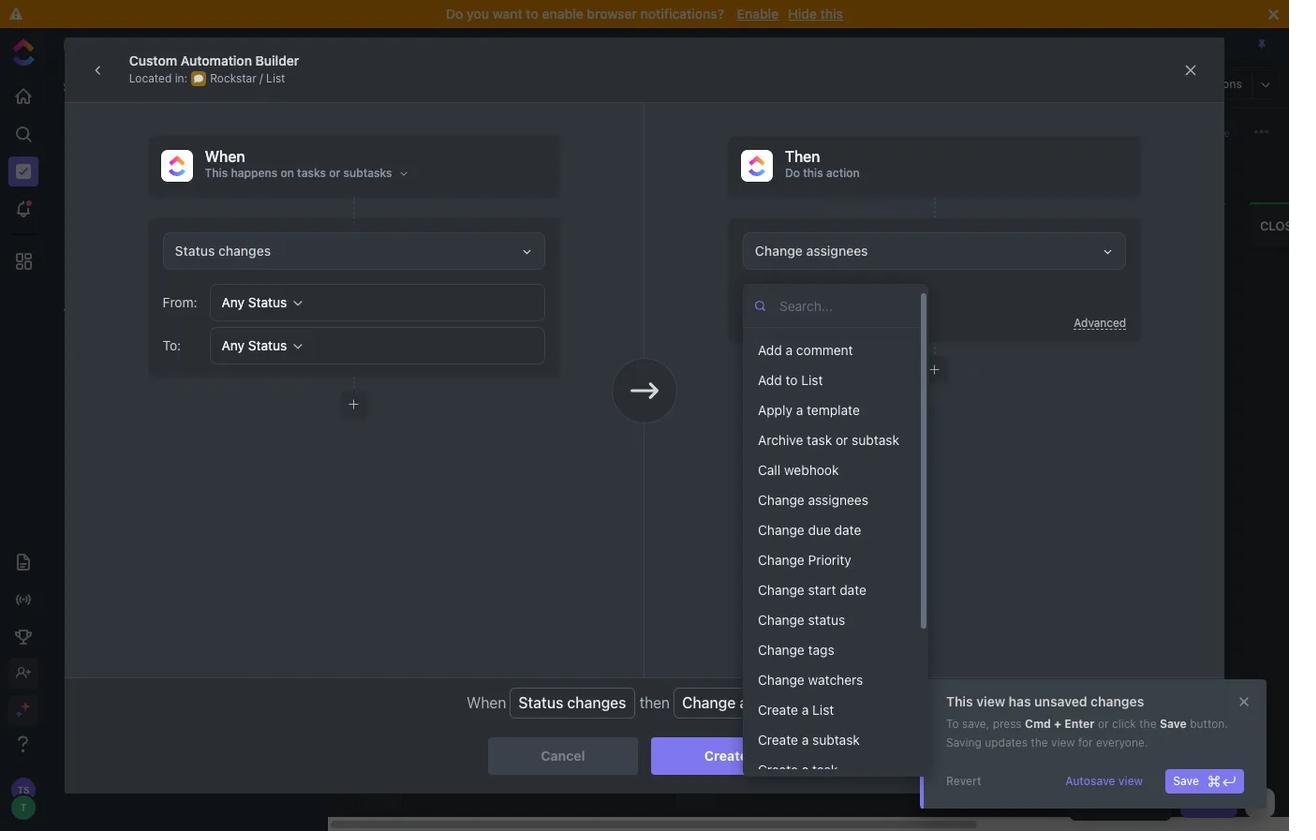 Task type: locate. For each thing, give the bounding box(es) containing it.
from:
[[163, 294, 197, 310]]

1 horizontal spatial or
[[1099, 717, 1110, 731]]

0 vertical spatial view
[[977, 694, 1006, 710]]

do
[[446, 6, 464, 22], [786, 166, 801, 180]]

change up the change priority
[[758, 522, 805, 538]]

tags
[[809, 642, 835, 658]]

1 vertical spatial date
[[835, 522, 862, 538]]

updates
[[985, 736, 1028, 750]]

a up create a task
[[802, 732, 809, 748]]

a inside "add a comment" button
[[786, 342, 793, 358]]

save inside button
[[1174, 774, 1200, 788]]

autosave
[[1066, 774, 1116, 788]]

0 vertical spatial the
[[1140, 717, 1157, 731]]

change for change status button
[[758, 612, 805, 628]]

change assignees inside dropdown button
[[756, 243, 869, 259]]

a down create a subtask
[[802, 762, 809, 778]]

to
[[526, 6, 539, 22], [786, 372, 798, 388]]

assignees
[[1112, 126, 1163, 138]]

updated
[[550, 165, 591, 178]]

1 horizontal spatial changes
[[1091, 694, 1145, 710]]

0 for blocked
[[822, 220, 829, 232]]

1 vertical spatial the
[[1031, 736, 1049, 750]]

date for change start date
[[840, 582, 867, 598]]

archive task or subtask button
[[751, 426, 912, 456]]

save down button.
[[1174, 774, 1200, 788]]

revert
[[947, 774, 982, 788]]

list right favorites
[[143, 37, 163, 51]]

add
[[758, 342, 783, 358], [445, 361, 467, 374], [758, 372, 783, 388]]

when
[[205, 148, 245, 165], [467, 695, 507, 712]]

or down template
[[836, 432, 849, 448]]

a
[[786, 342, 793, 358], [797, 402, 804, 418], [802, 702, 809, 718], [802, 732, 809, 748], [802, 762, 809, 778]]

1 vertical spatial do
[[786, 166, 801, 180]]

1 vertical spatial assignees
[[809, 492, 869, 508]]

want
[[493, 6, 523, 22]]

a inside create a task button
[[802, 762, 809, 778]]

change up create a list
[[758, 672, 805, 688]]

or left the click
[[1099, 717, 1110, 731]]

subtask
[[470, 361, 517, 374], [852, 432, 900, 448], [813, 732, 861, 748]]

space
[[143, 175, 179, 190]]

add a comment button
[[751, 336, 912, 366]]

change tags
[[758, 642, 835, 658]]

hide
[[789, 6, 817, 22]]

change down 'call' on the right of the page
[[758, 492, 805, 508]]

observatory
[[109, 206, 181, 221]]

view down everyone. at bottom
[[1119, 774, 1144, 788]]

create for create a list
[[758, 702, 799, 718]]

a up "add to list"
[[786, 342, 793, 358]]

clos
[[1261, 218, 1290, 233]]

everything
[[88, 111, 150, 126]]

rockstar link
[[109, 232, 304, 262]]

status
[[519, 695, 564, 712]]

cancel
[[541, 748, 586, 764]]

status changes
[[519, 695, 627, 712]]

1 vertical spatial or
[[1099, 717, 1110, 731]]

this down then
[[804, 166, 824, 180]]

assignees inside dropdown button
[[807, 243, 869, 259]]

create for create a task
[[758, 762, 799, 778]]

changes inside this view has unsaved changes to save, press cmd + enter or click the save button. saving updates the view for everyone.
[[1091, 694, 1145, 710]]

search tasks...
[[382, 124, 460, 138]]

1 vertical spatial save
[[1174, 774, 1200, 788]]

assignees down change watchers
[[740, 695, 810, 712]]

or inside button
[[836, 432, 849, 448]]

assignees down call webhook "button"
[[809, 492, 869, 508]]

1 vertical spatial view
[[1052, 736, 1076, 750]]

0 vertical spatial or
[[836, 432, 849, 448]]

task down create a subtask button
[[813, 762, 838, 778]]

0 vertical spatial subtask
[[470, 361, 517, 374]]

create up create a subtask
[[758, 702, 799, 718]]

0 vertical spatial +
[[435, 361, 442, 374]]

this right hide
[[821, 6, 844, 22]]

1 vertical spatial change assignees
[[758, 492, 869, 508]]

for
[[1079, 736, 1094, 750]]

view up save,
[[977, 694, 1006, 710]]

date right due
[[835, 522, 862, 538]]

view inside the autosave view button
[[1119, 774, 1144, 788]]

change down change status
[[758, 642, 805, 658]]

0 horizontal spatial the
[[1031, 736, 1049, 750]]

changes right status
[[568, 695, 627, 712]]

1 vertical spatial task
[[813, 762, 838, 778]]

change inside dropdown button
[[756, 243, 803, 259]]

change assignees
[[756, 243, 869, 259], [758, 492, 869, 508], [683, 695, 810, 712]]

0 horizontal spatial 0
[[822, 220, 829, 232]]

change for change start date button
[[758, 582, 805, 598]]

1 horizontal spatial to
[[786, 372, 798, 388]]

0 right blocked
[[822, 220, 829, 232]]

a for template
[[797, 402, 804, 418]]

change watchers
[[758, 672, 864, 688]]

change down blocked
[[756, 243, 803, 259]]

apply
[[758, 402, 793, 418]]

0 vertical spatial this
[[821, 6, 844, 22]]

automations
[[1175, 77, 1243, 91]]

when up team space link
[[205, 148, 245, 165]]

0 right the redo
[[1054, 220, 1061, 232]]

2 vertical spatial subtask
[[813, 732, 861, 748]]

1 vertical spatial subtask
[[852, 432, 900, 448]]

1 horizontal spatial 0
[[1054, 220, 1061, 232]]

create a list button
[[751, 696, 912, 726]]

change up change status
[[758, 582, 805, 598]]

assignees
[[807, 243, 869, 259], [809, 492, 869, 508], [740, 695, 810, 712]]

assignee
[[621, 165, 665, 178]]

to right want at the top
[[526, 6, 539, 22]]

save
[[1161, 717, 1188, 731], [1174, 774, 1200, 788]]

the down cmd
[[1031, 736, 1049, 750]]

date
[[718, 165, 740, 178], [835, 522, 862, 538], [840, 582, 867, 598]]

view left for on the bottom right of page
[[1052, 736, 1076, 750]]

task up webhook
[[807, 432, 833, 448]]

clickup image
[[168, 156, 185, 176]]

1 0 from the left
[[822, 220, 829, 232]]

a inside apply a template button
[[797, 402, 804, 418]]

change up change tags
[[758, 612, 805, 628]]

1 horizontal spatial do
[[786, 166, 801, 180]]

change for change tags button
[[758, 642, 805, 658]]

a up create a subtask
[[802, 702, 809, 718]]

2 0 from the left
[[1054, 220, 1061, 232]]

0 horizontal spatial changes
[[568, 695, 627, 712]]

create button
[[652, 738, 802, 775]]

0 vertical spatial change assignees
[[756, 243, 869, 259]]

save left button.
[[1161, 717, 1188, 731]]

0 horizontal spatial or
[[836, 432, 849, 448]]

autosave view
[[1066, 774, 1144, 788]]

2
[[298, 269, 304, 281]]

action
[[827, 166, 860, 180]]

this view has unsaved changes to save, press cmd + enter or click the save button. saving updates the view for everyone.
[[947, 694, 1229, 750]]

create down create a list
[[758, 732, 799, 748]]

create
[[758, 702, 799, 718], [758, 732, 799, 748], [705, 748, 748, 764], [758, 762, 799, 778]]

create a task
[[758, 762, 838, 778]]

observatory link
[[109, 200, 304, 230]]

then
[[640, 695, 670, 712]]

do left the you
[[446, 6, 464, 22]]

1 vertical spatial when
[[467, 695, 507, 712]]

start
[[809, 582, 837, 598]]

e
[[375, 301, 387, 308]]

change assignees down blocked
[[756, 243, 869, 259]]

0 vertical spatial do
[[446, 6, 464, 22]]

o p e n
[[375, 286, 387, 316]]

date right the due
[[718, 165, 740, 178]]

a right 'apply'
[[797, 402, 804, 418]]

create down create a subtask
[[758, 762, 799, 778]]

create left create a task
[[705, 748, 748, 764]]

1 horizontal spatial when
[[467, 695, 507, 712]]

1 vertical spatial to
[[786, 372, 798, 388]]

the
[[1140, 717, 1157, 731], [1031, 736, 1049, 750]]

change assignees up create button
[[683, 695, 810, 712]]

date right start
[[840, 582, 867, 598]]

1 vertical spatial +
[[1055, 717, 1062, 731]]

enter
[[1065, 717, 1095, 731]]

changes up the click
[[1091, 694, 1145, 710]]

change tags button
[[751, 636, 912, 666]]

+
[[435, 361, 442, 374], [1055, 717, 1062, 731]]

a inside create a list button
[[802, 702, 809, 718]]

view for this
[[977, 694, 1006, 710]]

1 horizontal spatial the
[[1140, 717, 1157, 731]]

0 vertical spatial save
[[1161, 717, 1188, 731]]

change status
[[758, 612, 846, 628]]

1 horizontal spatial view
[[1052, 736, 1076, 750]]

a inside create a subtask button
[[802, 732, 809, 748]]

save inside this view has unsaved changes to save, press cmd + enter or click the save button. saving updates the view for everyone.
[[1161, 717, 1188, 731]]

+ add subtask
[[435, 361, 517, 374]]

change inside button
[[758, 552, 805, 568]]

assignees up search... text box
[[807, 243, 869, 259]]

favorites
[[63, 39, 120, 51]]

0 vertical spatial to
[[526, 6, 539, 22]]

create a subtask button
[[751, 726, 912, 756]]

this
[[821, 6, 844, 22], [804, 166, 824, 180]]

advanced
[[1075, 316, 1127, 330]]

change down change due date
[[758, 552, 805, 568]]

0 horizontal spatial view
[[977, 694, 1006, 710]]

search
[[382, 124, 418, 138]]

2 horizontal spatial view
[[1119, 774, 1144, 788]]

when left status
[[467, 695, 507, 712]]

team space link
[[109, 168, 304, 198]]

view
[[977, 694, 1006, 710], [1052, 736, 1076, 750], [1119, 774, 1144, 788]]

add for add to list
[[758, 372, 783, 388]]

cancel button
[[488, 738, 638, 775]]

assignees inside button
[[809, 492, 869, 508]]

change start date
[[758, 582, 867, 598]]

n
[[375, 308, 387, 316]]

subtask for create a subtask
[[813, 732, 861, 748]]

2 vertical spatial assignees
[[740, 695, 810, 712]]

1 vertical spatial this
[[804, 166, 824, 180]]

do down then
[[786, 166, 801, 180]]

0 vertical spatial when
[[205, 148, 245, 165]]

0 vertical spatial assignees
[[807, 243, 869, 259]]

to down add a comment
[[786, 372, 798, 388]]

the right the click
[[1140, 717, 1157, 731]]

2 vertical spatial date
[[840, 582, 867, 598]]

change assignees down webhook
[[758, 492, 869, 508]]

2 vertical spatial view
[[1119, 774, 1144, 788]]

1 horizontal spatial +
[[1055, 717, 1062, 731]]

create for create
[[705, 748, 748, 764]]



Task type: vqa. For each thing, say whether or not it's contained in the screenshot.
the Change due date Button
yes



Task type: describe. For each thing, give the bounding box(es) containing it.
1
[[505, 220, 510, 232]]

0 horizontal spatial to
[[526, 6, 539, 22]]

change watchers button
[[751, 666, 912, 696]]

change priority
[[758, 552, 852, 568]]

due
[[809, 522, 831, 538]]

redo
[[1005, 218, 1039, 233]]

automations button
[[1165, 70, 1252, 98]]

change due date
[[758, 522, 862, 538]]

sorting
[[352, 165, 390, 179]]

2 vertical spatial change assignees
[[683, 695, 810, 712]]

call webhook
[[758, 462, 840, 478]]

then
[[786, 148, 821, 165]]

create for create a subtask
[[758, 732, 799, 748]]

add for add a comment
[[758, 342, 783, 358]]

0 vertical spatial date
[[718, 165, 740, 178]]

everyone.
[[1097, 736, 1149, 750]]

0 vertical spatial task
[[807, 432, 833, 448]]

change status button
[[751, 606, 912, 636]]

spaces link
[[48, 79, 108, 95]]

sorting by
[[352, 165, 405, 179]]

date for change due date
[[835, 522, 862, 538]]

or inside this view has unsaved changes to save, press cmd + enter or click the save button. saving updates the view for everyone.
[[1099, 717, 1110, 731]]

date
[[524, 165, 547, 178]]

list up apply a template
[[802, 372, 824, 388]]

0 horizontal spatial +
[[435, 361, 442, 374]]

change for change assignees button at the right bottom of the page
[[758, 492, 805, 508]]

view for autosave
[[1119, 774, 1144, 788]]

autosave view button
[[1059, 770, 1151, 794]]

apply a template
[[758, 402, 860, 418]]

has
[[1009, 694, 1032, 710]]

due date
[[695, 165, 740, 178]]

0 horizontal spatial when
[[205, 148, 245, 165]]

create a subtask
[[758, 732, 861, 748]]

add to list button
[[751, 366, 912, 396]]

status
[[809, 612, 846, 628]]

list right o
[[433, 277, 449, 289]]

webhook
[[785, 462, 840, 478]]

+ inside this view has unsaved changes to save, press cmd + enter or click the save button. saving updates the view for everyone.
[[1055, 717, 1062, 731]]

create a list
[[758, 702, 835, 718]]

share button
[[1180, 120, 1237, 143]]

change assignees button
[[751, 486, 912, 516]]

change for 'change priority' button
[[758, 552, 805, 568]]

watchers
[[809, 672, 864, 688]]

cmd
[[1026, 717, 1052, 731]]

enable
[[542, 6, 584, 22]]

then do this action
[[786, 148, 860, 180]]

do you want to enable browser notifications? enable hide this
[[446, 6, 844, 22]]

template
[[807, 402, 860, 418]]

save button
[[1166, 770, 1245, 794]]

this inside then do this action
[[804, 166, 824, 180]]

change assignees inside button
[[758, 492, 869, 508]]

o
[[375, 286, 387, 294]]

create a task button
[[751, 756, 912, 786]]

list link
[[134, 37, 172, 51]]

due
[[695, 165, 715, 178]]

call
[[758, 462, 781, 478]]

date updated
[[524, 165, 591, 178]]

click
[[1113, 717, 1137, 731]]

p
[[375, 294, 387, 301]]

change for "change watchers" button
[[758, 672, 805, 688]]

a for task
[[802, 762, 809, 778]]

0 horizontal spatial do
[[446, 6, 464, 22]]

assignees button
[[1089, 120, 1171, 143]]

do inside then do this action
[[786, 166, 801, 180]]

call webhook button
[[751, 456, 912, 486]]

button.
[[1191, 717, 1229, 731]]

a for subtask
[[802, 732, 809, 748]]

to
[[947, 717, 960, 731]]

press
[[993, 717, 1022, 731]]

archive task or subtask
[[758, 432, 900, 448]]

saving
[[947, 736, 982, 750]]

save,
[[963, 717, 990, 731]]

browser
[[587, 6, 638, 22]]

task
[[1206, 796, 1231, 810]]

Search tasks... text field
[[382, 119, 537, 145]]

revert button
[[939, 770, 990, 794]]

add a comment
[[758, 342, 854, 358]]

rockstar
[[109, 238, 160, 253]]

change for change due date button
[[758, 522, 805, 538]]

Search... text field
[[780, 292, 910, 320]]

notifications?
[[641, 6, 725, 22]]

team space
[[109, 175, 179, 190]]

you
[[467, 6, 489, 22]]

change start date button
[[751, 576, 912, 606]]

add to list
[[758, 372, 824, 388]]

archive
[[758, 432, 804, 448]]

tasks...
[[422, 124, 460, 138]]

change assignees button
[[743, 232, 1127, 270]]

spaces
[[63, 79, 108, 95]]

clickup image
[[749, 156, 766, 176]]

to:
[[163, 337, 181, 353]]

unsaved
[[1035, 694, 1088, 710]]

a for comment
[[786, 342, 793, 358]]

change priority button
[[751, 546, 912, 576]]

a for list
[[802, 702, 809, 718]]

0 for redo
[[1054, 220, 1061, 232]]

this
[[947, 694, 974, 710]]

enable
[[738, 6, 779, 22]]

change right then
[[683, 695, 736, 712]]

subtask for + add subtask
[[470, 361, 517, 374]]

to inside add to list button
[[786, 372, 798, 388]]

me button
[[1047, 120, 1089, 143]]

comment
[[797, 342, 854, 358]]

blocked
[[749, 218, 806, 233]]

list down "change watchers" button
[[813, 702, 835, 718]]



